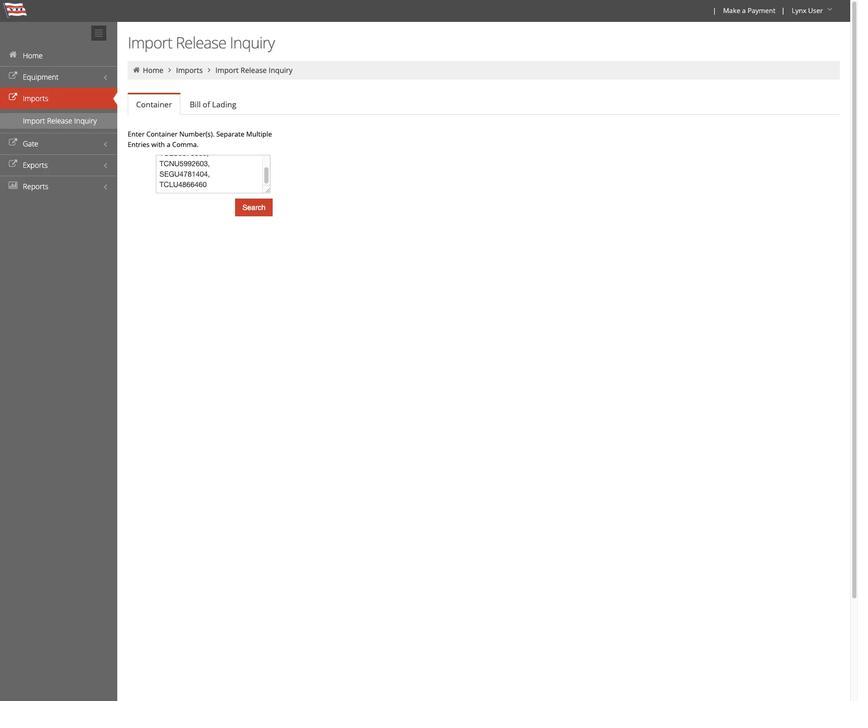 Task type: describe. For each thing, give the bounding box(es) containing it.
0 horizontal spatial release
[[47, 116, 72, 126]]

external link image for exports
[[8, 161, 18, 168]]

payment
[[748, 6, 776, 15]]

bar chart image
[[8, 182, 18, 189]]

exports link
[[0, 154, 117, 176]]

1 horizontal spatial import release inquiry link
[[215, 65, 293, 75]]

0 vertical spatial inquiry
[[230, 32, 275, 53]]

bill of lading link
[[181, 94, 245, 115]]

number(s).
[[179, 129, 215, 139]]

0 vertical spatial import release inquiry
[[128, 32, 275, 53]]

lynx user link
[[787, 0, 839, 22]]

exports
[[23, 160, 48, 170]]

import release inquiry for import release inquiry 'link' to the right
[[215, 65, 293, 75]]

angle right image
[[165, 66, 174, 74]]

external link image
[[8, 139, 18, 146]]

user
[[808, 6, 823, 15]]

reports
[[23, 181, 48, 191]]

import release inquiry for import release inquiry 'link' to the bottom
[[23, 116, 97, 126]]

comma.
[[172, 140, 199, 149]]

0 horizontal spatial home
[[23, 51, 43, 60]]

lading
[[212, 99, 236, 109]]

make a payment
[[723, 6, 776, 15]]

1 vertical spatial inquiry
[[269, 65, 293, 75]]

gate
[[23, 139, 38, 149]]

lynx
[[792, 6, 806, 15]]

reports link
[[0, 176, 117, 197]]

multiple
[[246, 129, 272, 139]]

equipment
[[23, 72, 59, 82]]

1 horizontal spatial imports link
[[176, 65, 203, 75]]

separate
[[216, 129, 245, 139]]

2 horizontal spatial import
[[215, 65, 239, 75]]



Task type: vqa. For each thing, say whether or not it's contained in the screenshot.
'Inquiry' related to the bottommost Import Release Inquiry Link
no



Task type: locate. For each thing, give the bounding box(es) containing it.
2 | from the left
[[781, 6, 785, 15]]

1 horizontal spatial home
[[143, 65, 163, 75]]

1 vertical spatial container
[[146, 129, 178, 139]]

search button
[[235, 199, 273, 216]]

import release inquiry
[[128, 32, 275, 53], [215, 65, 293, 75], [23, 116, 97, 126]]

0 horizontal spatial imports link
[[0, 88, 117, 109]]

gate link
[[0, 133, 117, 154]]

0 horizontal spatial imports
[[23, 93, 48, 103]]

enter container number(s).  separate multiple entries with a comma.
[[128, 129, 272, 149]]

1 vertical spatial release
[[241, 65, 267, 75]]

external link image inside imports link
[[8, 94, 18, 101]]

imports down 'equipment'
[[23, 93, 48, 103]]

external link image inside exports link
[[8, 161, 18, 168]]

equipment link
[[0, 66, 117, 88]]

1 vertical spatial home
[[143, 65, 163, 75]]

a
[[742, 6, 746, 15], [167, 140, 170, 149]]

imports inside imports link
[[23, 93, 48, 103]]

0 horizontal spatial import release inquiry link
[[0, 113, 117, 129]]

container inside enter container number(s).  separate multiple entries with a comma.
[[146, 129, 178, 139]]

0 vertical spatial import
[[128, 32, 172, 53]]

lynx user
[[792, 6, 823, 15]]

home link up 'equipment'
[[0, 45, 117, 66]]

0 vertical spatial imports
[[176, 65, 203, 75]]

inquiry
[[230, 32, 275, 53], [269, 65, 293, 75], [74, 116, 97, 126]]

2 vertical spatial import
[[23, 116, 45, 126]]

0 horizontal spatial a
[[167, 140, 170, 149]]

2 external link image from the top
[[8, 94, 18, 101]]

external link image for imports
[[8, 94, 18, 101]]

imports left angle right icon
[[176, 65, 203, 75]]

a inside enter container number(s).  separate multiple entries with a comma.
[[167, 140, 170, 149]]

release up gate link
[[47, 116, 72, 126]]

search
[[242, 203, 266, 212]]

1 | from the left
[[713, 6, 716, 15]]

1 vertical spatial imports
[[23, 93, 48, 103]]

1 horizontal spatial home link
[[143, 65, 163, 75]]

import release inquiry link right angle right icon
[[215, 65, 293, 75]]

bill of lading
[[190, 99, 236, 109]]

1 horizontal spatial import
[[128, 32, 172, 53]]

0 vertical spatial release
[[176, 32, 226, 53]]

2 horizontal spatial release
[[241, 65, 267, 75]]

0 vertical spatial home
[[23, 51, 43, 60]]

container
[[136, 99, 172, 109], [146, 129, 178, 139]]

1 horizontal spatial a
[[742, 6, 746, 15]]

external link image inside equipment link
[[8, 72, 18, 80]]

home
[[23, 51, 43, 60], [143, 65, 163, 75]]

1 horizontal spatial release
[[176, 32, 226, 53]]

make a payment link
[[718, 0, 779, 22]]

import right angle right icon
[[215, 65, 239, 75]]

import release inquiry inside 'link'
[[23, 116, 97, 126]]

home right home icon
[[23, 51, 43, 60]]

release up angle right icon
[[176, 32, 226, 53]]

angle down image
[[825, 6, 835, 13]]

import up gate
[[23, 116, 45, 126]]

a inside "link"
[[742, 6, 746, 15]]

1 horizontal spatial |
[[781, 6, 785, 15]]

0 vertical spatial external link image
[[8, 72, 18, 80]]

import release inquiry link up gate link
[[0, 113, 117, 129]]

imports
[[176, 65, 203, 75], [23, 93, 48, 103]]

bill
[[190, 99, 201, 109]]

1 vertical spatial external link image
[[8, 94, 18, 101]]

imports link down 'equipment'
[[0, 88, 117, 109]]

0 horizontal spatial home link
[[0, 45, 117, 66]]

1 vertical spatial imports link
[[0, 88, 117, 109]]

external link image
[[8, 72, 18, 80], [8, 94, 18, 101], [8, 161, 18, 168]]

imports link
[[176, 65, 203, 75], [0, 88, 117, 109]]

| left make
[[713, 6, 716, 15]]

entries
[[128, 140, 150, 149]]

angle right image
[[205, 66, 214, 74]]

make
[[723, 6, 740, 15]]

container up with
[[146, 129, 178, 139]]

1 vertical spatial import release inquiry link
[[0, 113, 117, 129]]

container link
[[128, 94, 180, 115]]

import release inquiry link
[[215, 65, 293, 75], [0, 113, 117, 129]]

1 horizontal spatial imports
[[176, 65, 203, 75]]

2 vertical spatial inquiry
[[74, 116, 97, 126]]

external link image for equipment
[[8, 72, 18, 80]]

a right with
[[167, 140, 170, 149]]

1 vertical spatial a
[[167, 140, 170, 149]]

0 horizontal spatial |
[[713, 6, 716, 15]]

None text field
[[156, 155, 271, 193]]

container up enter
[[136, 99, 172, 109]]

enter
[[128, 129, 145, 139]]

0 vertical spatial imports link
[[176, 65, 203, 75]]

|
[[713, 6, 716, 15], [781, 6, 785, 15]]

0 vertical spatial a
[[742, 6, 746, 15]]

1 vertical spatial import
[[215, 65, 239, 75]]

3 external link image from the top
[[8, 161, 18, 168]]

release right angle right icon
[[241, 65, 267, 75]]

imports link left angle right icon
[[176, 65, 203, 75]]

0 horizontal spatial import
[[23, 116, 45, 126]]

import release inquiry up gate link
[[23, 116, 97, 126]]

of
[[203, 99, 210, 109]]

2 vertical spatial external link image
[[8, 161, 18, 168]]

1 vertical spatial import release inquiry
[[215, 65, 293, 75]]

| left lynx at the right top of the page
[[781, 6, 785, 15]]

import release inquiry up angle right icon
[[128, 32, 275, 53]]

0 vertical spatial container
[[136, 99, 172, 109]]

home link
[[0, 45, 117, 66], [143, 65, 163, 75]]

home right home image
[[143, 65, 163, 75]]

import release inquiry right angle right icon
[[215, 65, 293, 75]]

a right make
[[742, 6, 746, 15]]

container inside container link
[[136, 99, 172, 109]]

0 vertical spatial import release inquiry link
[[215, 65, 293, 75]]

2 vertical spatial import release inquiry
[[23, 116, 97, 126]]

home link right home image
[[143, 65, 163, 75]]

home image
[[132, 66, 141, 74]]

home image
[[8, 51, 18, 58]]

1 external link image from the top
[[8, 72, 18, 80]]

release
[[176, 32, 226, 53], [241, 65, 267, 75], [47, 116, 72, 126]]

import up home image
[[128, 32, 172, 53]]

with
[[151, 140, 165, 149]]

2 vertical spatial release
[[47, 116, 72, 126]]

import
[[128, 32, 172, 53], [215, 65, 239, 75], [23, 116, 45, 126]]



